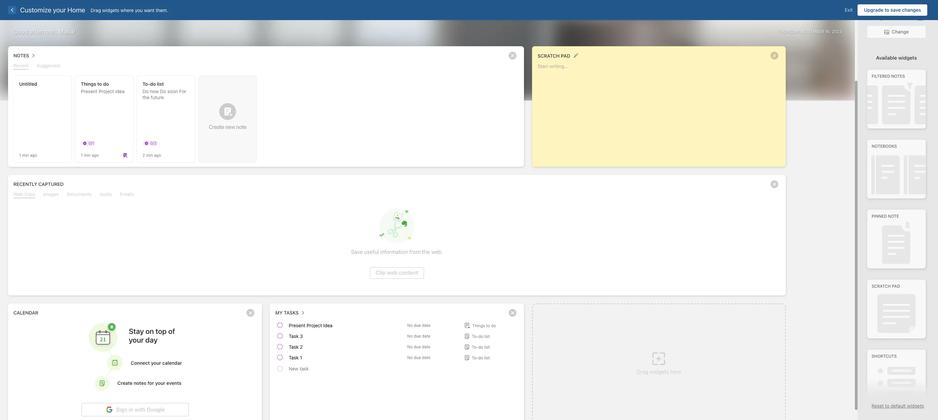 Task type: locate. For each thing, give the bounding box(es) containing it.
pad
[[561, 53, 571, 59], [893, 284, 901, 289]]

scratch
[[538, 53, 560, 59], [872, 284, 891, 289]]

widgets left where
[[102, 7, 119, 13]]

1 vertical spatial to
[[886, 404, 890, 409]]

scratch pad button
[[538, 51, 571, 60]]

0 vertical spatial to
[[885, 7, 890, 13]]

remove image
[[244, 307, 257, 320]]

1 horizontal spatial pad
[[893, 284, 901, 289]]

upgrade
[[865, 7, 884, 13]]

default
[[891, 404, 906, 409]]

customize your home
[[20, 6, 85, 14]]

to inside button
[[885, 7, 890, 13]]

save
[[891, 7, 901, 13]]

drag for drag widgets here
[[637, 369, 649, 375]]

notes
[[892, 74, 906, 79]]

1 vertical spatial drag
[[637, 369, 649, 375]]

drag
[[91, 7, 101, 13], [637, 369, 649, 375]]

good
[[13, 28, 28, 35]]

filtered
[[872, 74, 891, 79]]

0 horizontal spatial scratch
[[538, 53, 560, 59]]

drag right home
[[91, 7, 101, 13]]

0 vertical spatial scratch
[[538, 53, 560, 59]]

to for reset
[[886, 404, 890, 409]]

to right reset
[[886, 404, 890, 409]]

2023
[[833, 29, 842, 34]]

drag left here at bottom right
[[637, 369, 649, 375]]

pinned
[[872, 214, 888, 219]]

0 vertical spatial drag
[[91, 7, 101, 13]]

change button
[[868, 26, 926, 38]]

to left save
[[885, 7, 890, 13]]

scratch pad
[[538, 53, 571, 59], [872, 284, 901, 289]]

filtered notes
[[872, 74, 906, 79]]

widgets
[[102, 7, 119, 13], [899, 55, 918, 61], [650, 369, 669, 375], [908, 404, 925, 409]]

upgrade to save changes
[[865, 7, 922, 13]]

1 horizontal spatial scratch pad
[[872, 284, 901, 289]]

thursday, november 16, 2023
[[779, 29, 842, 34]]

1 horizontal spatial drag
[[637, 369, 649, 375]]

widgets for available widgets
[[899, 55, 918, 61]]

maria!
[[59, 28, 75, 35]]

widgets up the notes
[[899, 55, 918, 61]]

remove image
[[506, 49, 520, 62], [768, 49, 782, 62], [768, 178, 782, 191], [506, 307, 520, 320]]

widgets for drag widgets here
[[650, 369, 669, 375]]

0 horizontal spatial drag
[[91, 7, 101, 13]]

1 horizontal spatial scratch
[[872, 284, 891, 289]]

available widgets
[[877, 55, 918, 61]]

0 horizontal spatial pad
[[561, 53, 571, 59]]

0 vertical spatial pad
[[561, 53, 571, 59]]

pinned note
[[872, 214, 900, 219]]

widgets left here at bottom right
[[650, 369, 669, 375]]

shortcuts
[[872, 354, 897, 359]]

widgets for drag widgets where you want them.
[[102, 7, 119, 13]]

to
[[885, 7, 890, 13], [886, 404, 890, 409]]

drag for drag widgets where you want them.
[[91, 7, 101, 13]]

thursday,
[[779, 29, 801, 34]]

0 horizontal spatial scratch pad
[[538, 53, 571, 59]]

november
[[802, 29, 825, 34]]

widgets right default
[[908, 404, 925, 409]]

want
[[144, 7, 155, 13]]



Task type: vqa. For each thing, say whether or not it's contained in the screenshot.
'new' within the new search box
no



Task type: describe. For each thing, give the bounding box(es) containing it.
them.
[[156, 7, 168, 13]]

scratch inside scratch pad button
[[538, 53, 560, 59]]

here
[[671, 369, 682, 375]]

exit button
[[840, 4, 858, 16]]

your
[[53, 6, 66, 14]]

customize
[[20, 6, 51, 14]]

note
[[889, 214, 900, 219]]

1 vertical spatial scratch pad
[[872, 284, 901, 289]]

1 vertical spatial scratch
[[872, 284, 891, 289]]

notebooks
[[872, 144, 898, 149]]

0 vertical spatial scratch pad
[[538, 53, 571, 59]]

home
[[68, 6, 85, 14]]

you
[[135, 7, 143, 13]]

change
[[892, 29, 910, 35]]

upgrade to save changes button
[[858, 4, 928, 16]]

background
[[869, 14, 897, 20]]

1 vertical spatial pad
[[893, 284, 901, 289]]

afternoon,
[[29, 28, 57, 35]]

changes
[[903, 7, 922, 13]]

reset
[[872, 404, 884, 409]]

drag widgets where you want them.
[[91, 7, 168, 13]]

available
[[877, 55, 898, 61]]

edit widget title image
[[574, 53, 579, 58]]

pad inside button
[[561, 53, 571, 59]]

where
[[121, 7, 134, 13]]

to for upgrade
[[885, 7, 890, 13]]

reset to default widgets
[[872, 404, 925, 409]]

good afternoon, maria!
[[13, 28, 75, 35]]

16,
[[826, 29, 831, 34]]

drag widgets here
[[637, 369, 682, 375]]

reset to default widgets button
[[872, 404, 925, 409]]

exit
[[845, 7, 853, 13]]



